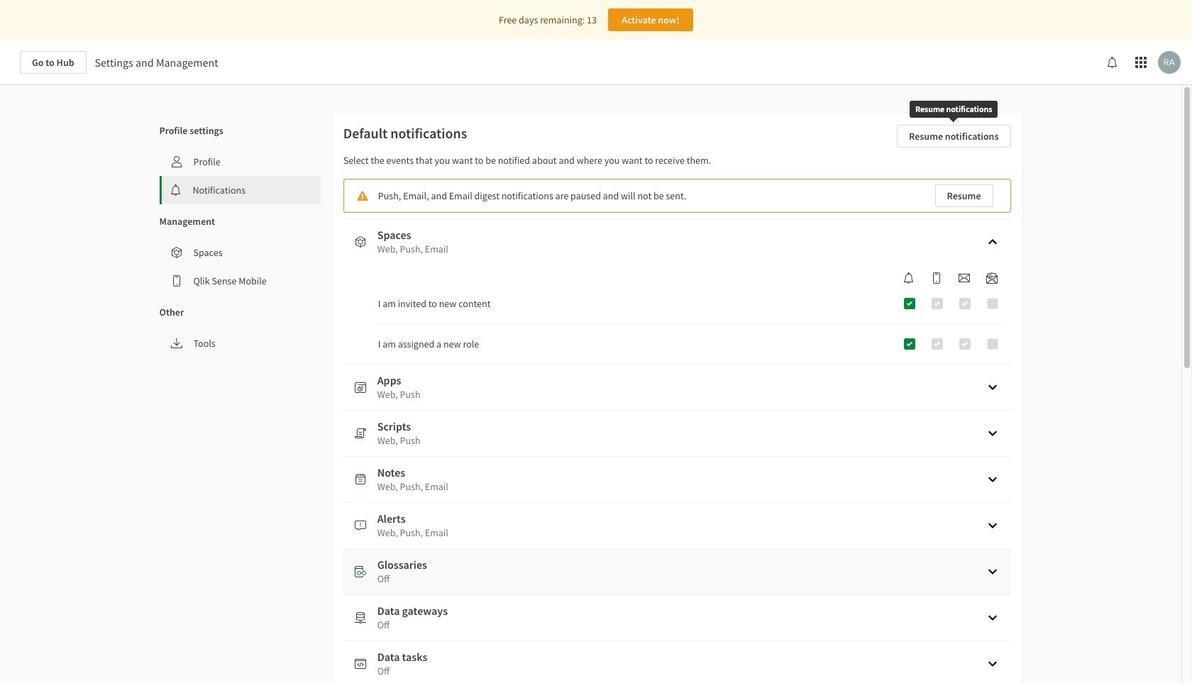 Task type: locate. For each thing, give the bounding box(es) containing it.
notifications bundled in a daily email digest image
[[986, 272, 997, 284]]

tooltip
[[910, 91, 998, 128]]

notifications sent to your email element
[[953, 272, 975, 284]]

alert
[[343, 179, 1011, 213]]

push notifications in qlik sense mobile element
[[925, 272, 948, 284]]



Task type: describe. For each thing, give the bounding box(es) containing it.
notifications sent to your email image
[[958, 272, 970, 284]]

ruby anderson image
[[1158, 51, 1181, 74]]

notifications when using qlik sense in a browser image
[[903, 272, 914, 284]]

push notifications in qlik sense mobile image
[[931, 272, 942, 284]]

notifications bundled in a daily email digest element
[[980, 272, 1003, 284]]

notifications when using qlik sense in a browser element
[[897, 272, 920, 284]]



Task type: vqa. For each thing, say whether or not it's contained in the screenshot.
PUSH NOTIFICATIONS IN QLIK SENSE MOBILE element
yes



